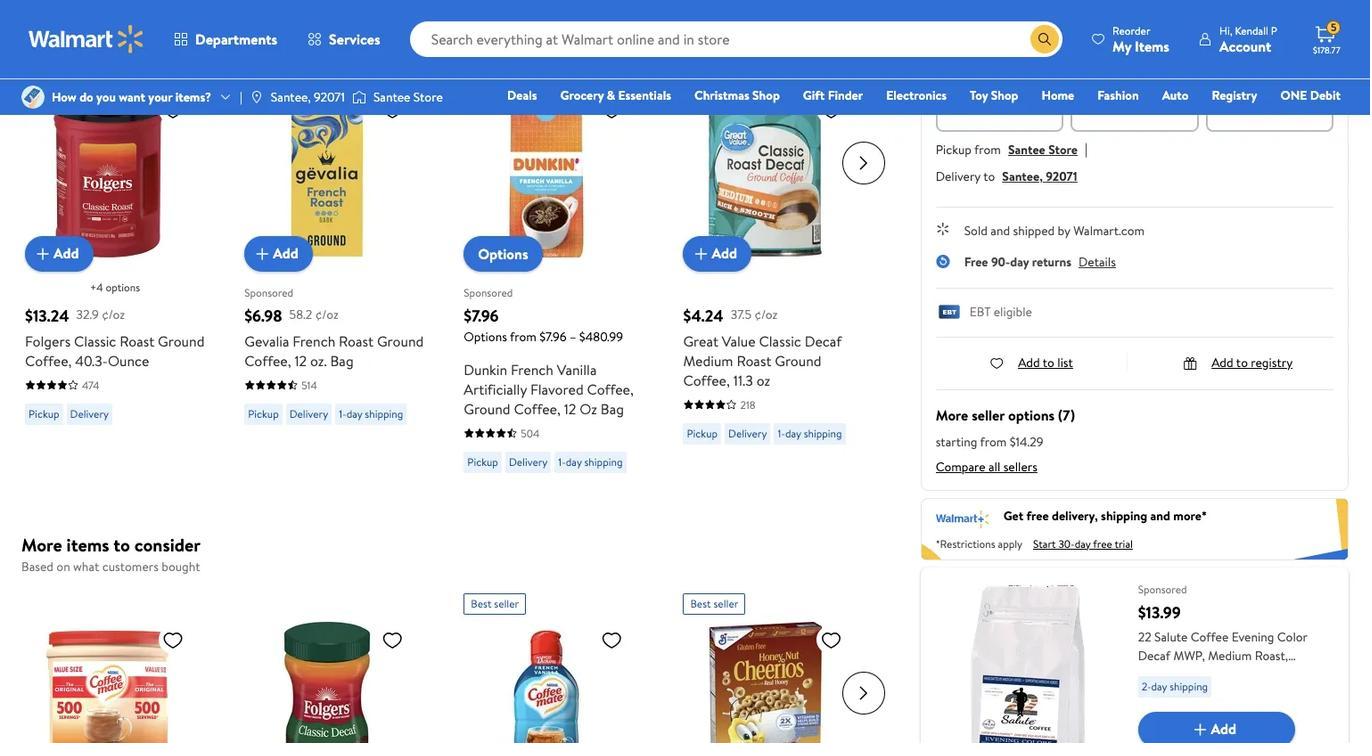 Task type: describe. For each thing, give the bounding box(es) containing it.
compare all sellers button
[[936, 458, 1038, 476]]

¢/oz inside sponsored $6.98 58.2 ¢/oz gevalia french roast ground coffee, 12 oz. bag
[[315, 306, 339, 324]]

fashion link
[[1090, 86, 1147, 105]]

0 horizontal spatial $7.96
[[464, 305, 499, 327]]

product group containing $7.96
[[464, 56, 644, 480]]

items
[[1135, 36, 1170, 56]]

12 inside dunkin french vanilla artificially flavored coffee, ground coffee, 12 oz bag
[[564, 399, 576, 419]]

$13.24
[[25, 305, 69, 327]]

nestle coffee mate french vanilla liquid coffee creamer, 64 fl oz image
[[464, 622, 630, 744]]

registry link
[[1204, 86, 1266, 105]]

delivery inside pickup from santee store | delivery to santee, 92071
[[936, 168, 981, 185]]

auto link
[[1154, 86, 1197, 105]]

92071 inside pickup from santee store | delivery to santee, 92071
[[1046, 168, 1078, 185]]

compare
[[936, 458, 986, 476]]

departments
[[195, 29, 277, 49]]

from inside sponsored $7.96 options from $7.96 – $480.99
[[510, 328, 537, 346]]

folgers
[[25, 331, 71, 351]]

37.5
[[731, 306, 752, 324]]

shop for toy shop
[[991, 86, 1019, 104]]

like
[[208, 3, 235, 27]]

add for $4.24's add button
[[712, 244, 737, 263]]

+4 options
[[90, 280, 140, 295]]

deals link
[[499, 86, 545, 105]]

22
[[1138, 628, 1152, 646]]

58.2
[[289, 306, 312, 324]]

11.3
[[734, 371, 753, 390]]

add to favorites list, dunkin french vanilla artificially flavored coffee, ground coffee, 12 oz bag image
[[601, 99, 623, 121]]

services button
[[293, 18, 396, 61]]

$178.77
[[1313, 44, 1341, 56]]

seller up christmas
[[714, 66, 739, 81]]

add left registry
[[1212, 354, 1234, 372]]

toy shop
[[970, 86, 1019, 104]]

ground inside dunkin french vanilla artificially flavored coffee, ground coffee, 12 oz bag
[[464, 399, 511, 419]]

salute
[[1155, 628, 1188, 646]]

30-
[[1059, 536, 1075, 552]]

¢/oz for $13.24
[[102, 306, 125, 324]]

dunkin french vanilla artificially flavored coffee, ground coffee, 12 oz bag
[[464, 360, 634, 419]]

add to favorites list, nestle coffee mate french vanilla liquid coffee creamer, 64 fl oz image
[[601, 629, 623, 651]]

search icon image
[[1038, 32, 1052, 46]]

roast inside $13.24 32.9 ¢/oz folgers classic roast ground coffee, 40.3-ounce
[[120, 331, 154, 351]]

options inside sponsored $7.96 options from $7.96 – $480.99
[[464, 328, 507, 346]]

hi,
[[1220, 23, 1233, 38]]

12oz
[[1278, 666, 1300, 684]]

item?
[[1095, 1, 1134, 23]]

arrives
[[959, 88, 992, 103]]

90-
[[991, 253, 1011, 271]]

add to cart image for $4.24
[[691, 243, 712, 264]]

options inside product group
[[106, 280, 140, 295]]

similar items you might like based on what customers bought
[[21, 3, 235, 45]]

my
[[1113, 36, 1132, 56]]

how for how do you want your items?
[[52, 88, 77, 106]]

seller inside more seller options (7) starting from $14.29 compare all sellers
[[972, 406, 1005, 425]]

decaf inside sponsored $13.99 22 salute coffee evening color decaf mwp, medium roast, specialty arabica coffee, 12oz bag, ground
[[1138, 647, 1171, 665]]

504
[[521, 426, 540, 441]]

you for similar items you might like based on what customers bought
[[126, 3, 154, 27]]

do for how do you want your items?
[[80, 88, 93, 106]]

to left registry
[[1237, 354, 1248, 372]]

add to favorites list, honey nut cheerios heart healthy gluten free breakfast cereal, 10.8oz image
[[821, 629, 842, 651]]

what inside similar items you might like based on what customers bought
[[73, 28, 99, 45]]

+4
[[90, 280, 103, 295]]

customers inside "more items to consider based on what customers bought"
[[102, 558, 159, 576]]

intent image for pickup image
[[1121, 43, 1149, 71]]

| inside pickup from santee store | delivery to santee, 92071
[[1085, 139, 1088, 159]]

gift
[[803, 86, 825, 104]]

dunkin
[[464, 360, 508, 379]]

what inside "more items to consider based on what customers bought"
[[73, 558, 99, 576]]

one debit walmart+
[[1281, 86, 1341, 129]]

finder
[[828, 86, 863, 104]]

ebt
[[970, 303, 991, 321]]

returns
[[1032, 253, 1072, 271]]

delivery today
[[1247, 72, 1293, 103]]

ground inside $4.24 37.5 ¢/oz great value classic decaf medium roast ground coffee, 11.3 oz
[[775, 351, 822, 371]]

reorder
[[1113, 23, 1151, 38]]

sold and shipped by walmart.com
[[965, 222, 1145, 240]]

decaf inside $4.24 37.5 ¢/oz great value classic decaf medium roast ground coffee, 11.3 oz
[[805, 331, 842, 351]]

santee, inside pickup from santee store | delivery to santee, 92071
[[1003, 168, 1043, 185]]

today for pickup
[[1122, 88, 1148, 103]]

add button for sponsored
[[244, 236, 313, 272]]

gift finder link
[[795, 86, 871, 105]]

1 horizontal spatial $7.96
[[540, 328, 567, 346]]

roast inside $4.24 37.5 ¢/oz great value classic decaf medium roast ground coffee, 11.3 oz
[[737, 351, 772, 371]]

options inside more seller options (7) starting from $14.29 compare all sellers
[[1008, 406, 1055, 425]]

(7)
[[1058, 406, 1075, 425]]

bag inside sponsored $6.98 58.2 ¢/oz gevalia french roast ground coffee, 12 oz. bag
[[330, 351, 354, 371]]

one
[[1281, 86, 1308, 104]]

next slide for more items to consider list image
[[842, 672, 885, 715]]

might
[[158, 3, 204, 27]]

add to cart image
[[252, 243, 273, 264]]

walmart.com
[[1074, 222, 1145, 240]]

options inside options link
[[478, 244, 528, 263]]

oz
[[757, 371, 771, 390]]

add left list
[[1018, 354, 1040, 372]]

1 horizontal spatial 1-
[[558, 454, 566, 469]]

today for delivery
[[1257, 88, 1283, 103]]

&
[[607, 86, 615, 104]]

474
[[82, 378, 100, 393]]

walmart image
[[29, 25, 144, 54]]

folgers classic roast ground coffee, 40.3-ounce image
[[25, 91, 191, 257]]

store inside pickup from santee store | delivery to santee, 92071
[[1049, 141, 1078, 159]]

grocery
[[560, 86, 604, 104]]

sold
[[965, 222, 988, 240]]

0 horizontal spatial |
[[240, 88, 242, 106]]

roast,
[[1255, 647, 1289, 665]]

medium inside $4.24 37.5 ¢/oz great value classic decaf medium roast ground coffee, 11.3 oz
[[683, 351, 733, 371]]

2 horizontal spatial add to cart image
[[1190, 719, 1211, 741]]

coffee, inside $4.24 37.5 ¢/oz great value classic decaf medium roast ground coffee, 11.3 oz
[[683, 371, 730, 390]]

want for item?
[[1022, 1, 1056, 23]]

coffee, up "504"
[[514, 399, 561, 419]]

coffee, inside sponsored $6.98 58.2 ¢/oz gevalia french roast ground coffee, 12 oz. bag
[[244, 351, 291, 371]]

Walmart Site-Wide search field
[[410, 21, 1063, 57]]

delivery down 514
[[290, 406, 328, 421]]

sponsored $13.99 22 salute coffee evening color decaf mwp, medium roast, specialty arabica coffee, 12oz bag, ground
[[1138, 582, 1326, 702]]

sellers
[[1004, 458, 1038, 476]]

dunkin french vanilla artificially flavored coffee, ground coffee, 12 oz bag image
[[464, 91, 630, 257]]

*restrictions
[[936, 536, 996, 552]]

toy shop link
[[962, 86, 1027, 105]]

0 horizontal spatial santee,
[[271, 88, 311, 106]]

sponsored $7.96 options from $7.96 – $480.99
[[464, 285, 623, 346]]

0 vertical spatial 92071
[[314, 88, 345, 106]]

–
[[570, 328, 576, 346]]

1 vertical spatial free
[[1093, 536, 1113, 552]]

Search search field
[[410, 21, 1063, 57]]

on inside similar items you might like based on what customers bought
[[56, 28, 70, 45]]

pickup from santee store | delivery to santee, 92071
[[936, 139, 1088, 185]]

¢/oz for $4.24
[[755, 306, 778, 324]]

details
[[1079, 253, 1116, 271]]

get
[[1004, 507, 1024, 525]]

shipping inside $13.99 "group"
[[1170, 679, 1208, 694]]

2 vertical spatial 1-day shipping
[[558, 454, 623, 469]]

sponsored for $6.98
[[244, 285, 293, 301]]

0 vertical spatial santee
[[374, 88, 411, 106]]

list
[[1058, 354, 1073, 372]]

services
[[329, 29, 380, 49]]

free
[[965, 253, 988, 271]]

0 vertical spatial and
[[991, 222, 1010, 240]]

$14.29
[[1010, 433, 1044, 451]]

218
[[741, 397, 756, 412]]

oz.
[[310, 351, 327, 371]]

gift finder
[[803, 86, 863, 104]]

delivery down 218 on the bottom right of page
[[729, 426, 767, 441]]

product group containing $4.24
[[683, 56, 864, 480]]

apply
[[998, 536, 1023, 552]]

roast inside sponsored $6.98 58.2 ¢/oz gevalia french roast ground coffee, 12 oz. bag
[[339, 331, 374, 351]]

auto
[[1162, 86, 1189, 104]]

essentials
[[618, 86, 671, 104]]

$4.24 37.5 ¢/oz great value classic decaf medium roast ground coffee, 11.3 oz
[[683, 305, 842, 390]]

mwp,
[[1174, 647, 1205, 665]]

sponsored $6.98 58.2 ¢/oz gevalia french roast ground coffee, 12 oz. bag
[[244, 285, 424, 371]]

how do you want your item?
[[936, 1, 1134, 23]]

artificially
[[464, 379, 527, 399]]

and inside banner
[[1151, 507, 1171, 525]]

nestle coffee mate original powdered coffee creamer, 35.3 oz image
[[25, 622, 191, 744]]

account
[[1220, 36, 1272, 56]]

folgers classic decaf instant coffee, 8-ounce jar image
[[244, 622, 410, 744]]



Task type: locate. For each thing, give the bounding box(es) containing it.
reorder my items
[[1113, 23, 1170, 56]]

more for seller
[[936, 406, 969, 425]]

0 horizontal spatial store
[[414, 88, 443, 106]]

electronics
[[887, 86, 947, 104]]

shipped
[[1013, 222, 1055, 240]]

christmas shop
[[695, 86, 780, 104]]

walmart plus image
[[936, 508, 989, 529]]

$13.99 group
[[921, 568, 1349, 744]]

1 horizontal spatial 92071
[[1046, 168, 1078, 185]]

product group containing $13.24
[[25, 56, 205, 480]]

1 vertical spatial 1-day shipping
[[778, 426, 842, 441]]

2 horizontal spatial you
[[993, 1, 1018, 23]]

your left the items?
[[148, 88, 172, 106]]

add to cart image
[[32, 243, 54, 264], [691, 243, 712, 264], [1190, 719, 1211, 741]]

classic down 32.9
[[74, 331, 116, 351]]

1 vertical spatial bag
[[601, 399, 624, 419]]

ground right oz.
[[377, 331, 424, 351]]

1-day shipping for 37.5
[[778, 426, 842, 441]]

how down walmart image on the top of the page
[[52, 88, 77, 106]]

sponsored up $13.99
[[1138, 582, 1187, 597]]

1 horizontal spatial decaf
[[1138, 647, 1171, 665]]

fashion
[[1098, 86, 1139, 104]]

arabica
[[1190, 666, 1231, 684]]

start 30-day free trial
[[1033, 536, 1133, 552]]

next slide for similar items you might like list image
[[842, 141, 885, 184]]

sponsored for $13.99
[[1138, 582, 1187, 597]]

want left add to favorites list, folgers classic roast ground coffee, 40.3-ounce icon
[[119, 88, 145, 106]]

santee, down 'santee store' button
[[1003, 168, 1043, 185]]

$7.96 left –
[[540, 328, 567, 346]]

delivery down "504"
[[509, 454, 548, 469]]

trial
[[1115, 536, 1133, 552]]

1 customers from the top
[[102, 28, 159, 45]]

| right 'santee store' button
[[1085, 139, 1088, 159]]

french
[[293, 331, 336, 351], [511, 360, 554, 379]]

options link
[[464, 236, 543, 272]]

p
[[1271, 23, 1278, 38]]

0 horizontal spatial  image
[[21, 86, 45, 109]]

more inside "more items to consider based on what customers bought"
[[21, 533, 62, 557]]

2 horizontal spatial sponsored
[[1138, 582, 1187, 597]]

eligible
[[994, 303, 1032, 321]]

0 vertical spatial santee,
[[271, 88, 311, 106]]

delivery down intent image for delivery
[[1247, 72, 1293, 90]]

options up dunkin
[[464, 328, 507, 346]]

0 horizontal spatial free
[[1027, 507, 1049, 525]]

 image
[[21, 86, 45, 109], [250, 90, 264, 104]]

add to favorites list, nestle coffee mate original powdered coffee creamer, 35.3 oz image
[[162, 629, 184, 651]]

you up intent image for shipping
[[993, 1, 1018, 23]]

1 horizontal spatial |
[[1085, 139, 1088, 159]]

french inside sponsored $6.98 58.2 ¢/oz gevalia french roast ground coffee, 12 oz. bag
[[293, 331, 336, 351]]

1 vertical spatial 12
[[564, 399, 576, 419]]

items for more
[[67, 533, 109, 557]]

medium up 'arabica'
[[1208, 647, 1252, 665]]

bought inside similar items you might like based on what customers bought
[[162, 28, 200, 45]]

french inside dunkin french vanilla artificially flavored coffee, ground coffee, 12 oz bag
[[511, 360, 554, 379]]

based inside "more items to consider based on what customers bought"
[[21, 558, 53, 576]]

seller up starting
[[972, 406, 1005, 425]]

add button up the '$4.24'
[[683, 236, 752, 272]]

store up santee, 92071 button
[[1049, 141, 1078, 159]]

2 bought from the top
[[162, 558, 200, 576]]

add up 58.2
[[273, 244, 298, 263]]

ground right oz
[[775, 351, 822, 371]]

your for item?
[[1060, 1, 1091, 23]]

 image for how do you want your items?
[[21, 86, 45, 109]]

1 horizontal spatial you
[[126, 3, 154, 27]]

0 vertical spatial bag
[[330, 351, 354, 371]]

0 vertical spatial options
[[478, 244, 528, 263]]

1 vertical spatial from
[[510, 328, 537, 346]]

bought down consider
[[162, 558, 200, 576]]

ground down dunkin
[[464, 399, 511, 419]]

0 horizontal spatial options
[[106, 280, 140, 295]]

add to cart image down 2-day shipping
[[1190, 719, 1211, 741]]

1 vertical spatial |
[[1085, 139, 1088, 159]]

want
[[1022, 1, 1056, 23], [119, 88, 145, 106]]

based inside similar items you might like based on what customers bought
[[21, 28, 53, 45]]

1 vertical spatial do
[[80, 88, 93, 106]]

add button inside $13.99 "group"
[[1138, 712, 1296, 744]]

your left item?
[[1060, 1, 1091, 23]]

pickup today
[[1117, 72, 1153, 103]]

0 vertical spatial your
[[1060, 1, 1091, 23]]

classic inside $13.24 32.9 ¢/oz folgers classic roast ground coffee, 40.3-ounce
[[74, 331, 116, 351]]

coffee,
[[25, 351, 72, 371], [244, 351, 291, 371], [683, 371, 730, 390], [587, 379, 634, 399], [514, 399, 561, 419], [1234, 666, 1275, 684]]

bag right oz
[[601, 399, 624, 419]]

roast right oz.
[[339, 331, 374, 351]]

want for items?
[[119, 88, 145, 106]]

1 vertical spatial on
[[56, 558, 70, 576]]

0 horizontal spatial bag
[[330, 351, 354, 371]]

free 90-day returns details
[[965, 253, 1116, 271]]

sponsored inside sponsored $7.96 options from $7.96 – $480.99
[[464, 285, 513, 301]]

shipping inside banner
[[1101, 507, 1148, 525]]

1 horizontal spatial santee
[[1008, 141, 1046, 159]]

1 vertical spatial want
[[119, 88, 145, 106]]

gevalia french roast ground coffee, 12 oz. bag image
[[244, 91, 410, 257]]

¢/oz right 32.9
[[102, 306, 125, 324]]

1 horizontal spatial your
[[1060, 1, 1091, 23]]

1- for $6.98
[[339, 406, 347, 421]]

1 bought from the top
[[162, 28, 200, 45]]

2 shop from the left
[[991, 86, 1019, 104]]

1-day shipping for $6.98
[[339, 406, 403, 421]]

shop for christmas shop
[[753, 86, 780, 104]]

santee down services in the top of the page
[[374, 88, 411, 106]]

based
[[21, 28, 53, 45], [21, 558, 53, 576]]

coffee, inside sponsored $13.99 22 salute coffee evening color decaf mwp, medium roast, specialty arabica coffee, 12oz bag, ground
[[1234, 666, 1275, 684]]

0 vertical spatial on
[[56, 28, 70, 45]]

do for how do you want your item?
[[972, 1, 990, 23]]

items for similar
[[79, 3, 121, 27]]

1 vertical spatial options
[[1008, 406, 1055, 425]]

items right the similar
[[79, 3, 121, 27]]

2 horizontal spatial roast
[[737, 351, 772, 371]]

¢/oz
[[102, 306, 125, 324], [315, 306, 339, 324], [755, 306, 778, 324]]

items inside similar items you might like based on what customers bought
[[79, 3, 121, 27]]

sponsored for $7.96
[[464, 285, 513, 301]]

2 horizontal spatial 1-
[[778, 426, 786, 441]]

santee inside pickup from santee store | delivery to santee, 92071
[[1008, 141, 1046, 159]]

0 vertical spatial french
[[293, 331, 336, 351]]

0 vertical spatial more
[[936, 406, 969, 425]]

add to favorites list, great value classic decaf medium roast ground coffee, 11.3 oz image
[[821, 99, 842, 121]]

to left santee, 92071 button
[[984, 168, 995, 185]]

add to cart image up $13.24
[[32, 243, 54, 264]]

shipping arrives tomorrow
[[959, 72, 1041, 103]]

electronics link
[[879, 86, 955, 105]]

decaf
[[805, 331, 842, 351], [1138, 647, 1171, 665]]

0 vertical spatial customers
[[102, 28, 159, 45]]

start
[[1033, 536, 1056, 552]]

bag right oz.
[[330, 351, 354, 371]]

1- down $4.24 37.5 ¢/oz great value classic decaf medium roast ground coffee, 11.3 oz
[[778, 426, 786, 441]]

0 vertical spatial how
[[936, 1, 968, 23]]

92071 down services popup button on the top left of the page
[[314, 88, 345, 106]]

coffee, down $6.98
[[244, 351, 291, 371]]

santee up santee, 92071 button
[[1008, 141, 1046, 159]]

to
[[984, 168, 995, 185], [1043, 354, 1055, 372], [1237, 354, 1248, 372], [114, 533, 130, 557]]

¢/oz inside $4.24 37.5 ¢/oz great value classic decaf medium roast ground coffee, 11.3 oz
[[755, 306, 778, 324]]

1 on from the top
[[56, 28, 70, 45]]

add to favorites list, gevalia french roast ground coffee, 12 oz. bag image
[[382, 99, 403, 121]]

ground inside $13.24 32.9 ¢/oz folgers classic roast ground coffee, 40.3-ounce
[[158, 331, 205, 351]]

great value classic decaf medium roast ground coffee, 11.3 oz image
[[683, 91, 849, 257]]

1 vertical spatial french
[[511, 360, 554, 379]]

0 horizontal spatial you
[[96, 88, 116, 106]]

1 shop from the left
[[753, 86, 780, 104]]

1- down sponsored $6.98 58.2 ¢/oz gevalia french roast ground coffee, 12 oz. bag
[[339, 406, 347, 421]]

1 horizontal spatial sponsored
[[464, 285, 513, 301]]

today down intent image for pickup
[[1122, 88, 1148, 103]]

1 vertical spatial santee
[[1008, 141, 1046, 159]]

bought inside "more items to consider based on what customers bought"
[[162, 558, 200, 576]]

40.3-
[[75, 351, 108, 371]]

*restrictions apply
[[936, 536, 1023, 552]]

1 vertical spatial your
[[148, 88, 172, 106]]

do down walmart image on the top of the page
[[80, 88, 93, 106]]

free right get
[[1027, 507, 1049, 525]]

how up arrives
[[936, 1, 968, 23]]

1- down flavored
[[558, 454, 566, 469]]

| right the items?
[[240, 88, 242, 106]]

medium inside sponsored $13.99 22 salute coffee evening color decaf mwp, medium roast, specialty arabica coffee, 12oz bag, ground
[[1208, 647, 1252, 665]]

add for add button inside $13.99 "group"
[[1211, 720, 1237, 740]]

0 horizontal spatial ¢/oz
[[102, 306, 125, 324]]

1 horizontal spatial santee,
[[1003, 168, 1043, 185]]

2 vertical spatial 1-
[[558, 454, 566, 469]]

add down 'arabica'
[[1211, 720, 1237, 740]]

0 horizontal spatial classic
[[74, 331, 116, 351]]

by
[[1058, 222, 1071, 240]]

$6.98
[[244, 305, 282, 327]]

1 horizontal spatial  image
[[250, 90, 264, 104]]

vanilla
[[557, 360, 597, 379]]

2 customers from the top
[[102, 558, 159, 576]]

bag inside dunkin french vanilla artificially flavored coffee, ground coffee, 12 oz bag
[[601, 399, 624, 419]]

you for how do you want your items?
[[96, 88, 116, 106]]

2-day shipping
[[1142, 679, 1208, 694]]

pickup inside pickup from santee store | delivery to santee, 92071
[[936, 141, 972, 159]]

coffee, down "$480.99"
[[587, 379, 634, 399]]

$4.24
[[683, 305, 724, 327]]

1 horizontal spatial how
[[936, 1, 968, 23]]

ground inside sponsored $13.99 22 salute coffee evening color decaf mwp, medium roast, specialty arabica coffee, 12oz bag, ground
[[1138, 684, 1179, 702]]

add to cart image for $13.24
[[32, 243, 54, 264]]

add up $13.24
[[54, 244, 79, 263]]

product group containing $6.98
[[244, 56, 425, 480]]

 image
[[352, 88, 366, 106]]

items
[[79, 3, 121, 27], [67, 533, 109, 557]]

add for add button associated with sponsored
[[273, 244, 298, 263]]

do up intent image for shipping
[[972, 1, 990, 23]]

day inside the get free delivery, shipping and more* banner
[[1075, 536, 1091, 552]]

french left vanilla
[[511, 360, 554, 379]]

1 classic from the left
[[74, 331, 116, 351]]

 image for santee, 92071
[[250, 90, 264, 104]]

get free delivery, shipping and more*
[[1004, 507, 1207, 525]]

1 vertical spatial options
[[464, 328, 507, 346]]

12 inside sponsored $6.98 58.2 ¢/oz gevalia french roast ground coffee, 12 oz. bag
[[295, 351, 307, 371]]

1 horizontal spatial options
[[1008, 406, 1055, 425]]

0 horizontal spatial shop
[[753, 86, 780, 104]]

and right sold
[[991, 222, 1010, 240]]

you left the might
[[126, 3, 154, 27]]

ground down specialty
[[1138, 684, 1179, 702]]

ground right ounce
[[158, 331, 205, 351]]

 image left the santee, 92071
[[250, 90, 264, 104]]

all
[[989, 458, 1001, 476]]

514
[[302, 378, 317, 393]]

color
[[1278, 628, 1308, 646]]

day inside $13.99 "group"
[[1152, 679, 1168, 694]]

0 vertical spatial $7.96
[[464, 305, 499, 327]]

2 today from the left
[[1257, 88, 1283, 103]]

how for how do you want your item?
[[936, 1, 968, 23]]

medium left 11.3
[[683, 351, 733, 371]]

1 based from the top
[[21, 28, 53, 45]]

store right "add to favorites list, gevalia french roast ground coffee, 12 oz. bag" image
[[414, 88, 443, 106]]

santee, 92071 button
[[1003, 168, 1078, 185]]

1-
[[339, 406, 347, 421], [778, 426, 786, 441], [558, 454, 566, 469]]

grocery & essentials link
[[552, 86, 679, 105]]

1 today from the left
[[1122, 88, 1148, 103]]

santee,
[[271, 88, 311, 106], [1003, 168, 1043, 185]]

0 vertical spatial bought
[[162, 28, 200, 45]]

0 horizontal spatial 92071
[[314, 88, 345, 106]]

0 vertical spatial decaf
[[805, 331, 842, 351]]

0 horizontal spatial more
[[21, 533, 62, 557]]

coffee, inside $13.24 32.9 ¢/oz folgers classic roast ground coffee, 40.3-ounce
[[25, 351, 72, 371]]

your for items?
[[148, 88, 172, 106]]

0 horizontal spatial your
[[148, 88, 172, 106]]

¢/oz inside $13.24 32.9 ¢/oz folgers classic roast ground coffee, 40.3-ounce
[[102, 306, 125, 324]]

2 on from the top
[[56, 558, 70, 576]]

specialty
[[1138, 666, 1187, 684]]

0 horizontal spatial sponsored
[[244, 285, 293, 301]]

0 vertical spatial free
[[1027, 507, 1049, 525]]

french down 58.2
[[293, 331, 336, 351]]

registry
[[1212, 86, 1258, 104]]

add to cart image up the '$4.24'
[[691, 243, 712, 264]]

from
[[975, 141, 1001, 159], [510, 328, 537, 346], [980, 433, 1007, 451]]

2 classic from the left
[[759, 331, 801, 351]]

day
[[1011, 253, 1029, 271], [347, 406, 362, 421], [786, 426, 801, 441], [566, 454, 582, 469], [1075, 536, 1091, 552], [1152, 679, 1168, 694]]

3 ¢/oz from the left
[[755, 306, 778, 324]]

0 vertical spatial do
[[972, 1, 990, 23]]

santee
[[374, 88, 411, 106], [1008, 141, 1046, 159]]

1 vertical spatial santee,
[[1003, 168, 1043, 185]]

1 horizontal spatial ¢/oz
[[315, 306, 339, 324]]

to left list
[[1043, 354, 1055, 372]]

1 horizontal spatial store
[[1049, 141, 1078, 159]]

more items to consider based on what customers bought
[[21, 533, 201, 576]]

to inside "more items to consider based on what customers bought"
[[114, 533, 130, 557]]

1 horizontal spatial more
[[936, 406, 969, 425]]

christmas
[[695, 86, 750, 104]]

options up sponsored $7.96 options from $7.96 – $480.99
[[478, 244, 528, 263]]

great
[[683, 331, 719, 351]]

sponsored inside sponsored $13.99 22 salute coffee evening color decaf mwp, medium roast, specialty arabica coffee, 12oz bag, ground
[[1138, 582, 1187, 597]]

sponsored down options link
[[464, 285, 513, 301]]

seller up "honey nut cheerios heart healthy gluten free breakfast cereal, 10.8oz" image
[[714, 596, 739, 611]]

0 horizontal spatial french
[[293, 331, 336, 351]]

details button
[[1079, 253, 1116, 271]]

and left more*
[[1151, 507, 1171, 525]]

get free delivery, shipping and more* banner
[[921, 498, 1349, 560]]

on inside "more items to consider based on what customers bought"
[[56, 558, 70, 576]]

seller up nestle coffee mate french vanilla liquid coffee creamer, 64 fl oz image
[[494, 596, 519, 611]]

from inside pickup from santee store | delivery to santee, 92071
[[975, 141, 1001, 159]]

to inside pickup from santee store | delivery to santee, 92071
[[984, 168, 995, 185]]

2 based from the top
[[21, 558, 53, 576]]

1 vertical spatial how
[[52, 88, 77, 106]]

1 horizontal spatial do
[[972, 1, 990, 23]]

how do you want your items?
[[52, 88, 211, 106]]

1 ¢/oz from the left
[[102, 306, 125, 324]]

delivery
[[1247, 72, 1293, 90], [936, 168, 981, 185], [70, 406, 109, 421], [290, 406, 328, 421], [729, 426, 767, 441], [509, 454, 548, 469]]

from up all
[[980, 433, 1007, 451]]

0 vertical spatial 12
[[295, 351, 307, 371]]

1 horizontal spatial french
[[511, 360, 554, 379]]

options up $14.29
[[1008, 406, 1055, 425]]

kendall
[[1235, 23, 1269, 38]]

delivery down 474
[[70, 406, 109, 421]]

medium
[[683, 351, 733, 371], [1208, 647, 1252, 665]]

how
[[936, 1, 968, 23], [52, 88, 77, 106]]

and
[[991, 222, 1010, 240], [1151, 507, 1171, 525]]

customers inside similar items you might like based on what customers bought
[[102, 28, 159, 45]]

2 horizontal spatial ¢/oz
[[755, 306, 778, 324]]

add for $13.24's add button
[[54, 244, 79, 263]]

1 vertical spatial items
[[67, 533, 109, 557]]

add to favorites list, folgers classic decaf instant coffee, 8-ounce jar image
[[382, 629, 403, 651]]

today inside delivery today
[[1257, 88, 1283, 103]]

want up search icon
[[1022, 1, 1056, 23]]

add button for $13.24
[[25, 236, 93, 272]]

1 vertical spatial bought
[[162, 558, 200, 576]]

roast right 40.3-
[[120, 331, 154, 351]]

from left –
[[510, 328, 537, 346]]

1 horizontal spatial and
[[1151, 507, 1171, 525]]

to left consider
[[114, 533, 130, 557]]

similar
[[21, 3, 74, 27]]

starting
[[936, 433, 978, 451]]

one debit link
[[1273, 86, 1349, 105]]

0 horizontal spatial roast
[[120, 331, 154, 351]]

santee store
[[374, 88, 443, 106]]

$7.96 up dunkin
[[464, 305, 499, 327]]

1 horizontal spatial shop
[[991, 86, 1019, 104]]

delivery up sold
[[936, 168, 981, 185]]

you inside similar items you might like based on what customers bought
[[126, 3, 154, 27]]

items?
[[175, 88, 211, 106]]

classic inside $4.24 37.5 ¢/oz great value classic decaf medium roast ground coffee, 11.3 oz
[[759, 331, 801, 351]]

customers
[[102, 28, 159, 45], [102, 558, 159, 576]]

product group
[[25, 56, 205, 480], [244, 56, 425, 480], [464, 56, 644, 480], [683, 56, 864, 480], [244, 586, 425, 744], [464, 586, 644, 744], [683, 586, 864, 744]]

1 vertical spatial 1-
[[778, 426, 786, 441]]

today
[[1122, 88, 1148, 103], [1257, 88, 1283, 103]]

1 vertical spatial what
[[73, 558, 99, 576]]

seller down walmart image on the top of the page
[[55, 66, 80, 81]]

add to list
[[1018, 354, 1073, 372]]

1 vertical spatial more
[[21, 533, 62, 557]]

sponsored inside sponsored $6.98 58.2 ¢/oz gevalia french roast ground coffee, 12 oz. bag
[[244, 285, 293, 301]]

0 horizontal spatial santee
[[374, 88, 411, 106]]

0 vertical spatial |
[[240, 88, 242, 106]]

shop
[[753, 86, 780, 104], [991, 86, 1019, 104]]

add button up +4
[[25, 236, 93, 272]]

intent image for shipping image
[[986, 43, 1014, 71]]

toy
[[970, 86, 988, 104]]

0 vertical spatial based
[[21, 28, 53, 45]]

0 vertical spatial 1-day shipping
[[339, 406, 403, 421]]

shipping
[[977, 72, 1023, 90]]

0 horizontal spatial do
[[80, 88, 93, 106]]

coffee, left 11.3
[[683, 371, 730, 390]]

walmart+ link
[[1280, 111, 1349, 130]]

roast up 218 on the bottom right of page
[[737, 351, 772, 371]]

coffee, left 40.3-
[[25, 351, 72, 371]]

0 vertical spatial items
[[79, 3, 121, 27]]

add button up $6.98
[[244, 236, 313, 272]]

0 vertical spatial store
[[414, 88, 443, 106]]

 image down walmart image on the top of the page
[[21, 86, 45, 109]]

$13.99
[[1138, 602, 1181, 624]]

1-day shipping
[[339, 406, 403, 421], [778, 426, 842, 441], [558, 454, 623, 469]]

add inside $13.99 "group"
[[1211, 720, 1237, 740]]

santee, down services popup button on the top left of the page
[[271, 88, 311, 106]]

options
[[106, 280, 140, 295], [1008, 406, 1055, 425]]

0 horizontal spatial add to cart image
[[32, 243, 54, 264]]

add button down 'arabica'
[[1138, 712, 1296, 744]]

ounce
[[108, 351, 149, 371]]

free left trial
[[1093, 536, 1113, 552]]

0 horizontal spatial today
[[1122, 88, 1148, 103]]

best seller
[[32, 66, 80, 81], [691, 66, 739, 81], [471, 596, 519, 611], [691, 596, 739, 611]]

your
[[1060, 1, 1091, 23], [148, 88, 172, 106]]

more for items
[[21, 533, 62, 557]]

1 vertical spatial $7.96
[[540, 328, 567, 346]]

12 left oz
[[564, 399, 576, 419]]

add button for $4.24
[[683, 236, 752, 272]]

value
[[722, 331, 756, 351]]

customers down the might
[[102, 28, 159, 45]]

1 horizontal spatial medium
[[1208, 647, 1252, 665]]

1 horizontal spatial classic
[[759, 331, 801, 351]]

honey nut cheerios heart healthy gluten free breakfast cereal, 10.8oz image
[[683, 622, 849, 744]]

registry
[[1251, 354, 1293, 372]]

ground inside sponsored $6.98 58.2 ¢/oz gevalia french roast ground coffee, 12 oz. bag
[[377, 331, 424, 351]]

more inside more seller options (7) starting from $14.29 compare all sellers
[[936, 406, 969, 425]]

1- for 37.5
[[778, 426, 786, 441]]

1 what from the top
[[73, 28, 99, 45]]

sponsored up $6.98
[[244, 285, 293, 301]]

ebt image
[[936, 305, 963, 323]]

customers down consider
[[102, 558, 159, 576]]

add to favorites list, folgers classic roast ground coffee, 40.3-ounce image
[[162, 99, 184, 121]]

¢/oz right 37.5
[[755, 306, 778, 324]]

options right +4
[[106, 280, 140, 295]]

0 horizontal spatial and
[[991, 222, 1010, 240]]

evening
[[1232, 628, 1275, 646]]

from inside more seller options (7) starting from $14.29 compare all sellers
[[980, 433, 1007, 451]]

decaf right value
[[805, 331, 842, 351]]

coffee, down roast,
[[1234, 666, 1275, 684]]

2 what from the top
[[73, 558, 99, 576]]

from down toy shop
[[975, 141, 1001, 159]]

22 salute coffee evening color decaf mwp, medium roast, specialty arabica coffee, 12oz bag, ground image
[[935, 582, 1124, 744]]

bought down the might
[[162, 28, 200, 45]]

items inside "more items to consider based on what customers bought"
[[67, 533, 109, 557]]

add up 37.5
[[712, 244, 737, 263]]

decaf up specialty
[[1138, 647, 1171, 665]]

you for how do you want your item?
[[993, 1, 1018, 23]]

intent image for delivery image
[[1256, 43, 1284, 71]]

1 vertical spatial 92071
[[1046, 168, 1078, 185]]

0 vertical spatial 1-
[[339, 406, 347, 421]]

0 horizontal spatial 1-
[[339, 406, 347, 421]]

12 left oz.
[[295, 351, 307, 371]]

0 horizontal spatial how
[[52, 88, 77, 106]]

today inside pickup today
[[1122, 88, 1148, 103]]

you
[[993, 1, 1018, 23], [126, 3, 154, 27], [96, 88, 116, 106]]

2 ¢/oz from the left
[[315, 306, 339, 324]]



Task type: vqa. For each thing, say whether or not it's contained in the screenshot.
the Shop in Christmas Shop link
no



